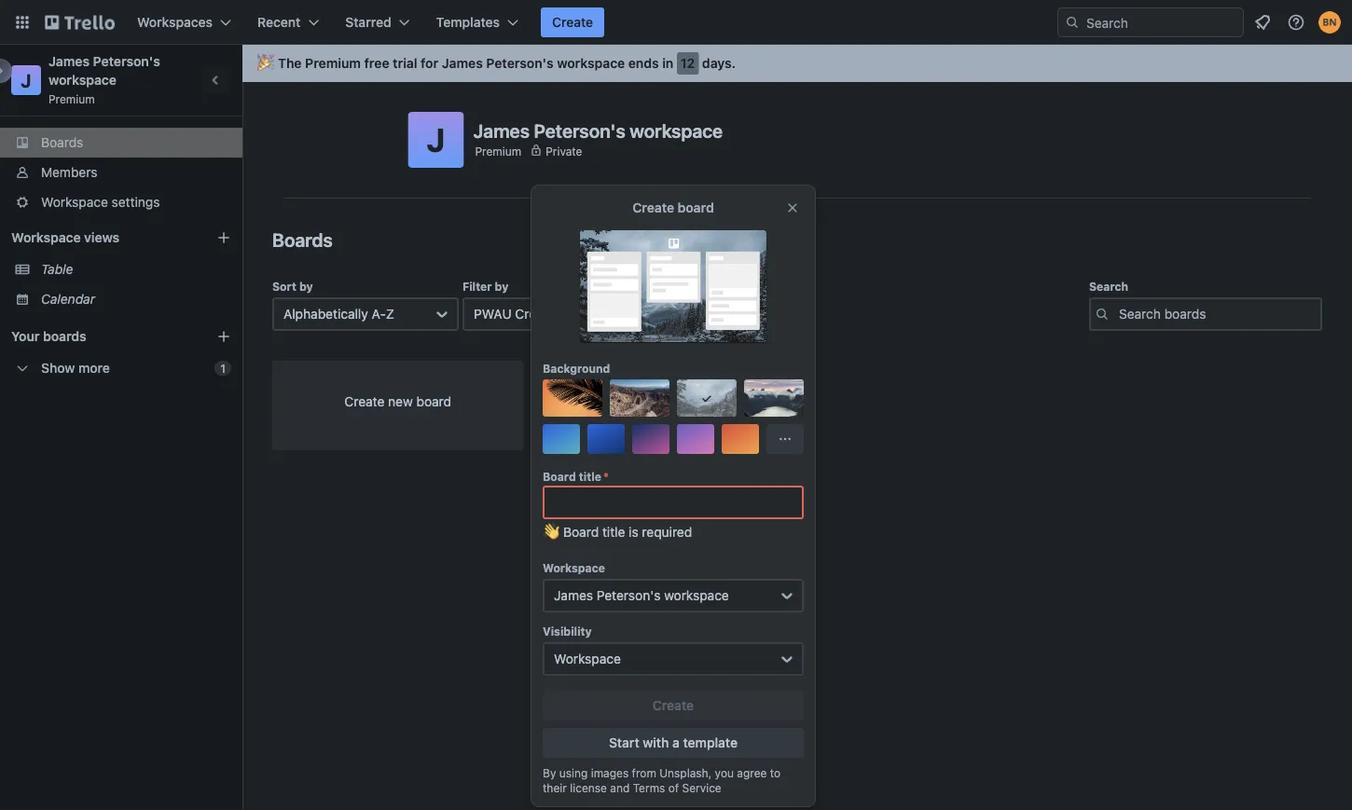 Task type: vqa. For each thing, say whether or not it's contained in the screenshot.
a at bottom
yes



Task type: locate. For each thing, give the bounding box(es) containing it.
your
[[11, 329, 40, 344]]

2 horizontal spatial premium
[[475, 145, 522, 158]]

👋 board title is required
[[543, 525, 693, 540]]

sort
[[272, 280, 297, 293]]

Search text field
[[1090, 298, 1323, 331]]

None text field
[[543, 486, 804, 520]]

ends
[[629, 56, 659, 71]]

wave image
[[543, 523, 556, 550]]

0 horizontal spatial j
[[21, 69, 31, 91]]

create button up start with a template
[[543, 691, 804, 721]]

james peterson's workspace premium
[[49, 54, 164, 105], [474, 119, 723, 158]]

title left *
[[579, 470, 602, 483]]

james
[[49, 54, 90, 69], [442, 56, 483, 71], [474, 119, 530, 141], [554, 588, 593, 604]]

peterson's
[[93, 54, 160, 69], [487, 56, 554, 71], [534, 119, 626, 141], [597, 588, 661, 604]]

by for pwau
[[495, 280, 509, 293]]

show
[[41, 361, 75, 376]]

🎉 the premium free trial for james peterson's workspace ends in 12 days.
[[258, 56, 736, 71]]

0 horizontal spatial premium
[[49, 92, 95, 105]]

1 horizontal spatial j
[[427, 120, 445, 159]]

workspace settings
[[41, 195, 160, 210]]

j link
[[11, 65, 41, 95]]

workspace left ends
[[557, 56, 625, 71]]

workspace down the in
[[630, 119, 723, 141]]

workspace down wave icon
[[543, 562, 605, 575]]

🎉
[[258, 56, 271, 71]]

premium right the
[[305, 56, 361, 71]]

confetti image
[[258, 56, 271, 71]]

1 horizontal spatial board
[[678, 200, 714, 216]]

james up visibility
[[554, 588, 593, 604]]

a
[[673, 736, 680, 751]]

and
[[610, 782, 630, 795]]

banner
[[243, 45, 1353, 82]]

1 vertical spatial title
[[603, 525, 626, 540]]

boards up members
[[41, 135, 83, 150]]

private
[[546, 145, 583, 158]]

james peterson's workspace premium down ends
[[474, 119, 723, 158]]

a-
[[372, 307, 386, 322]]

1 vertical spatial board
[[564, 525, 599, 540]]

james right for
[[442, 56, 483, 71]]

0 vertical spatial board
[[678, 200, 714, 216]]

by right sort
[[299, 280, 313, 293]]

by for alphabetically
[[299, 280, 313, 293]]

create
[[552, 14, 594, 30], [633, 200, 675, 216], [345, 394, 385, 410], [653, 698, 694, 714]]

show more
[[41, 361, 110, 376]]

create button up 🎉 the premium free trial for james peterson's workspace ends in 12 days.
[[541, 7, 605, 37]]

workspace
[[41, 195, 108, 210], [11, 230, 81, 245], [543, 562, 605, 575], [554, 652, 621, 667]]

alphabetically a-z
[[284, 307, 395, 322]]

0 horizontal spatial boards
[[41, 135, 83, 150]]

1 horizontal spatial premium
[[305, 56, 361, 71]]

2 by from the left
[[495, 280, 509, 293]]

board left *
[[543, 470, 576, 483]]

j down for
[[427, 120, 445, 159]]

license link
[[570, 782, 607, 795]]

0 vertical spatial title
[[579, 470, 602, 483]]

service
[[683, 782, 722, 795]]

peterson's down templates popup button
[[487, 56, 554, 71]]

workspace navigation collapse icon image
[[203, 67, 230, 93]]

*
[[604, 470, 609, 483]]

starred
[[346, 14, 392, 30]]

alphabetically
[[284, 307, 368, 322]]

premium
[[305, 56, 361, 71], [49, 92, 95, 105], [475, 145, 522, 158]]

boards link
[[0, 128, 243, 158]]

days.
[[703, 56, 736, 71]]

title left is
[[603, 525, 626, 540]]

1 horizontal spatial by
[[495, 280, 509, 293]]

j left james peterson's workspace link
[[21, 69, 31, 91]]

start with a template button
[[543, 729, 804, 759]]

1 vertical spatial board
[[417, 394, 452, 410]]

james peterson's workspace premium down back to home image
[[49, 54, 164, 105]]

1 horizontal spatial boards
[[272, 229, 333, 251]]

close popover image
[[786, 201, 801, 216]]

add board image
[[216, 329, 231, 344]]

j inside button
[[427, 120, 445, 159]]

james down back to home image
[[49, 54, 90, 69]]

workspace down required
[[665, 588, 729, 604]]

table link
[[41, 260, 231, 279]]

back to home image
[[45, 7, 115, 37]]

z
[[386, 307, 395, 322]]

peterson's up 'private'
[[534, 119, 626, 141]]

workspace down members
[[41, 195, 108, 210]]

j for j button
[[427, 120, 445, 159]]

ben nelson (bennelson96) image
[[1319, 11, 1342, 34]]

title
[[579, 470, 602, 483], [603, 525, 626, 540]]

1 horizontal spatial james peterson's workspace premium
[[474, 119, 723, 158]]

the
[[278, 56, 302, 71]]

create button
[[541, 7, 605, 37], [543, 691, 804, 721]]

board right 👋
[[564, 525, 599, 540]]

required
[[642, 525, 693, 540]]

1 horizontal spatial title
[[603, 525, 626, 540]]

workspace
[[557, 56, 625, 71], [49, 72, 117, 88], [630, 119, 723, 141], [665, 588, 729, 604]]

0 vertical spatial create button
[[541, 7, 605, 37]]

1 vertical spatial j
[[427, 120, 445, 159]]

license
[[570, 782, 607, 795]]

j
[[21, 69, 31, 91], [427, 120, 445, 159]]

0 horizontal spatial by
[[299, 280, 313, 293]]

background element
[[543, 380, 804, 454]]

images
[[591, 767, 629, 780]]

boards up sort by on the left top of the page
[[272, 229, 333, 251]]

james peterson's workspace link
[[49, 54, 164, 88]]

workspaces
[[137, 14, 213, 30]]

1 vertical spatial create button
[[543, 691, 804, 721]]

0 horizontal spatial james peterson's workspace premium
[[49, 54, 164, 105]]

terms
[[633, 782, 666, 795]]

1 by from the left
[[299, 280, 313, 293]]

0 vertical spatial board
[[543, 470, 576, 483]]

0 vertical spatial premium
[[305, 56, 361, 71]]

create a view image
[[216, 230, 231, 245]]

by right filter
[[495, 280, 509, 293]]

views
[[84, 230, 119, 245]]

group
[[569, 307, 606, 322]]

premium right j button
[[475, 145, 522, 158]]

0 vertical spatial boards
[[41, 135, 83, 150]]

recent
[[258, 14, 301, 30]]

0 horizontal spatial board
[[417, 394, 452, 410]]

12
[[681, 56, 695, 71]]

0 vertical spatial j
[[21, 69, 31, 91]]

0 vertical spatial james peterson's workspace premium
[[49, 54, 164, 105]]

premium down james peterson's workspace link
[[49, 92, 95, 105]]

more
[[78, 361, 110, 376]]

board
[[678, 200, 714, 216], [417, 394, 452, 410]]

create board
[[633, 200, 714, 216]]

template
[[683, 736, 738, 751]]

peterson's down is
[[597, 588, 661, 604]]

by
[[299, 280, 313, 293], [495, 280, 509, 293]]

james peterson's workspace
[[554, 588, 729, 604]]

create button inside primary element
[[541, 7, 605, 37]]

boards
[[41, 135, 83, 150], [272, 229, 333, 251]]

pwau
[[474, 307, 512, 322]]

agree
[[737, 767, 767, 780]]

workspace down visibility
[[554, 652, 621, 667]]

1
[[220, 362, 226, 375]]

in
[[663, 56, 674, 71]]

from
[[632, 767, 657, 780]]

to
[[770, 767, 781, 780]]



Task type: describe. For each thing, give the bounding box(es) containing it.
for
[[421, 56, 439, 71]]

filter by
[[463, 280, 509, 293]]

license and terms of service
[[570, 782, 722, 795]]

open information menu image
[[1288, 13, 1306, 32]]

using
[[560, 767, 588, 780]]

board title *
[[543, 470, 609, 483]]

new
[[388, 394, 413, 410]]

calendar
[[41, 292, 95, 307]]

templates
[[436, 14, 500, 30]]

visibility
[[543, 625, 592, 638]]

recent button
[[246, 7, 331, 37]]

workspace views
[[11, 230, 119, 245]]

j for j link at the top left
[[21, 69, 31, 91]]

their
[[543, 782, 567, 795]]

create new board
[[345, 394, 452, 410]]

banner containing 🎉
[[243, 45, 1353, 82]]

custom image image
[[700, 391, 715, 406]]

0 horizontal spatial title
[[579, 470, 602, 483]]

background
[[543, 362, 611, 375]]

workspaces button
[[126, 7, 243, 37]]

your boards
[[11, 329, 86, 344]]

terms of service link
[[633, 782, 722, 795]]

peterson's inside banner
[[487, 56, 554, 71]]

boards
[[43, 329, 86, 344]]

calendar link
[[41, 290, 231, 309]]

workspace settings link
[[0, 188, 243, 217]]

creative
[[515, 307, 565, 322]]

pwau creative group
[[474, 307, 606, 322]]

by using images from unsplash, you agree to their
[[543, 767, 781, 795]]

filter
[[463, 280, 492, 293]]

start
[[609, 736, 640, 751]]

Search field
[[1080, 8, 1244, 36]]

settings
[[112, 195, 160, 210]]

workspace right j link at the top left
[[49, 72, 117, 88]]

james inside banner
[[442, 56, 483, 71]]

j button
[[408, 112, 464, 168]]

of
[[669, 782, 679, 795]]

james right j button
[[474, 119, 530, 141]]

members
[[41, 165, 97, 180]]

workspace inside banner
[[557, 56, 625, 71]]

search
[[1090, 280, 1129, 293]]

with
[[643, 736, 669, 751]]

table
[[41, 262, 73, 277]]

by
[[543, 767, 556, 780]]

you
[[715, 767, 734, 780]]

primary element
[[0, 0, 1353, 45]]

starred button
[[334, 7, 421, 37]]

is
[[629, 525, 639, 540]]

premium inside banner
[[305, 56, 361, 71]]

sort by
[[272, 280, 313, 293]]

members link
[[0, 158, 243, 188]]

0 notifications image
[[1252, 11, 1275, 34]]

workspace up table
[[11, 230, 81, 245]]

trial
[[393, 56, 418, 71]]

1 vertical spatial james peterson's workspace premium
[[474, 119, 723, 158]]

peterson's down back to home image
[[93, 54, 160, 69]]

your boards with 1 items element
[[11, 326, 188, 348]]

templates button
[[425, 7, 530, 37]]

start with a template
[[609, 736, 738, 751]]

unsplash,
[[660, 767, 712, 780]]

👋
[[543, 525, 556, 540]]

2 vertical spatial premium
[[475, 145, 522, 158]]

1 vertical spatial premium
[[49, 92, 95, 105]]

1 vertical spatial boards
[[272, 229, 333, 251]]

search image
[[1066, 15, 1080, 30]]

create inside primary element
[[552, 14, 594, 30]]

free
[[364, 56, 390, 71]]



